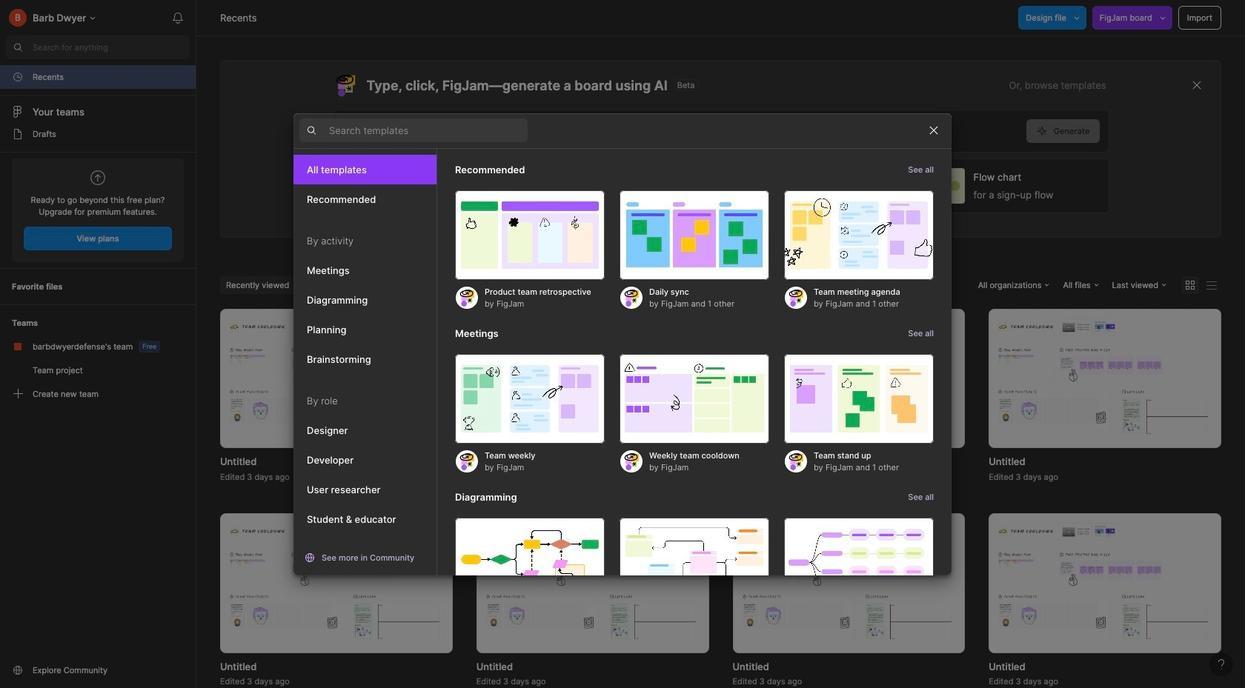 Task type: vqa. For each thing, say whether or not it's contained in the screenshot.
the file thumbnail
yes



Task type: locate. For each thing, give the bounding box(es) containing it.
file thumbnail image
[[228, 319, 445, 439], [484, 319, 702, 439], [740, 319, 958, 439], [997, 319, 1214, 439], [228, 523, 445, 644], [484, 523, 702, 644], [740, 523, 958, 644], [997, 523, 1214, 644]]

team stand up image
[[784, 354, 934, 444]]

community 16 image
[[12, 665, 24, 677]]

daily sync image
[[620, 190, 770, 280]]

dialog
[[294, 113, 952, 638]]

diagram basics image
[[455, 518, 605, 608]]

search 32 image
[[6, 36, 30, 59]]

recent 16 image
[[12, 71, 24, 83]]



Task type: describe. For each thing, give the bounding box(es) containing it.
Search templates text field
[[329, 122, 528, 139]]

team weekly image
[[455, 354, 605, 444]]

mindmap image
[[784, 518, 934, 608]]

Search for anything text field
[[33, 42, 190, 53]]

page 16 image
[[12, 128, 24, 140]]

bell 32 image
[[166, 6, 190, 30]]

uml diagram image
[[620, 518, 770, 608]]

product team retrospective image
[[455, 190, 605, 280]]

weekly team cooldown image
[[620, 354, 770, 444]]

Ex: A weekly team meeting, starting with an ice breaker field
[[333, 110, 1027, 152]]

team meeting agenda image
[[784, 190, 934, 280]]



